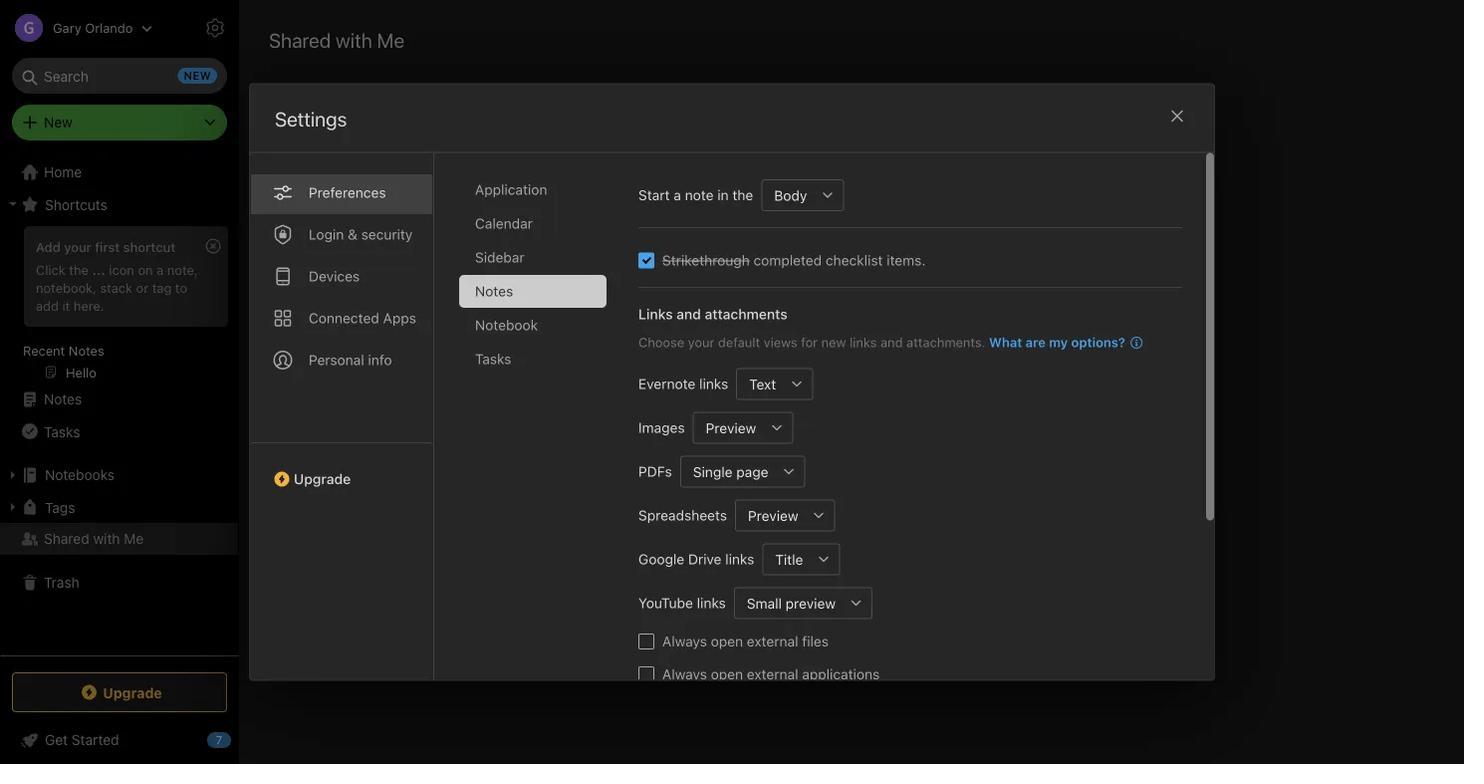 Task type: describe. For each thing, give the bounding box(es) containing it.
sidebar
[[475, 249, 525, 265]]

note
[[685, 186, 714, 203]]

up
[[995, 492, 1014, 510]]

upgrade inside tab list
[[294, 470, 351, 487]]

icon on a note, notebook, stack or tag to add it here.
[[36, 262, 198, 313]]

tag
[[152, 280, 172, 295]]

choose
[[639, 334, 685, 349]]

click
[[36, 262, 66, 277]]

here. inside shared with me element
[[1018, 492, 1054, 510]]

login & security
[[309, 226, 413, 242]]

start a note in the
[[639, 186, 754, 203]]

home link
[[0, 156, 239, 188]]

shortcuts
[[45, 196, 107, 212]]

devices
[[309, 268, 360, 284]]

calendar
[[475, 215, 533, 231]]

will
[[926, 492, 949, 510]]

application
[[475, 181, 547, 197]]

files
[[802, 633, 829, 649]]

small preview button
[[734, 587, 841, 619]]

tasks inside button
[[44, 423, 80, 440]]

always for always open external files
[[663, 633, 707, 649]]

your for default
[[688, 334, 715, 349]]

connected apps
[[309, 309, 416, 326]]

attachments
[[705, 305, 788, 322]]

group inside tree
[[0, 220, 238, 392]]

me inside tree
[[124, 531, 144, 547]]

notebooks
[[45, 467, 115, 483]]

0 horizontal spatial shared with me
[[44, 531, 144, 547]]

tab list for start a note in the
[[459, 173, 623, 680]]

0 vertical spatial shared
[[844, 453, 900, 474]]

0 vertical spatial me
[[377, 28, 405, 51]]

1 horizontal spatial with
[[336, 28, 372, 51]]

Select218 checkbox
[[639, 252, 655, 268]]

Choose default view option for Images field
[[693, 412, 793, 443]]

single page
[[693, 463, 769, 480]]

choose your default views for new links and attachments.
[[639, 334, 986, 349]]

...
[[92, 262, 105, 277]]

pdfs
[[639, 463, 672, 479]]

close image
[[1166, 104, 1190, 128]]

notebooks link
[[0, 459, 238, 491]]

notes right recent
[[69, 343, 104, 358]]

tab list for application
[[250, 153, 434, 680]]

links right drive
[[726, 551, 755, 567]]

nothing shared yet
[[774, 453, 930, 474]]

to
[[175, 280, 187, 295]]

body button
[[762, 179, 812, 211]]

text button
[[737, 368, 781, 400]]

connected
[[309, 309, 379, 326]]

what are my options?
[[989, 334, 1126, 349]]

0 horizontal spatial upgrade
[[103, 684, 162, 701]]

add
[[36, 298, 59, 313]]

page
[[737, 463, 769, 480]]

external for files
[[747, 633, 799, 649]]

shortcuts button
[[0, 188, 238, 220]]

0 horizontal spatial upgrade button
[[12, 673, 227, 712]]

0 vertical spatial a
[[674, 186, 681, 203]]

here. inside icon on a note, notebook, stack or tag to add it here.
[[74, 298, 104, 313]]

shared with me element
[[239, 0, 1465, 764]]

start
[[639, 186, 670, 203]]

nothing
[[774, 453, 839, 474]]

1 vertical spatial the
[[69, 262, 89, 277]]

login
[[309, 226, 344, 242]]

and for attachments
[[677, 305, 701, 322]]

tree containing home
[[0, 156, 239, 655]]

title
[[776, 551, 803, 567]]

1 vertical spatial and
[[881, 334, 903, 349]]

shortcut
[[123, 239, 175, 254]]

new
[[44, 114, 73, 131]]

add your first shortcut
[[36, 239, 175, 254]]

Choose default view option for Evernote links field
[[737, 368, 813, 400]]

links left the text 'button'
[[700, 375, 729, 392]]

my
[[1049, 334, 1068, 349]]

personal
[[309, 351, 364, 368]]

and for notebooks
[[696, 492, 723, 510]]

notes tab
[[459, 275, 607, 307]]

drive
[[688, 551, 722, 567]]

notebooks
[[727, 492, 803, 510]]

show
[[953, 492, 991, 510]]

links down drive
[[697, 594, 726, 611]]

notes inside tab
[[475, 282, 513, 299]]

notebook tab
[[459, 308, 607, 341]]

single page button
[[680, 455, 774, 487]]

open for always open external applications
[[711, 666, 743, 682]]

note,
[[167, 262, 198, 277]]

strikethrough completed checklist items.
[[663, 252, 926, 268]]

Choose default view option for Google Drive links field
[[763, 543, 840, 575]]

title button
[[763, 543, 808, 575]]

Always open external files checkbox
[[639, 633, 655, 649]]

Choose default view option for PDFs field
[[680, 455, 806, 487]]

spreadsheets
[[639, 507, 727, 523]]

new button
[[12, 105, 227, 140]]

preview button for spreadsheets
[[735, 499, 804, 531]]



Task type: locate. For each thing, give the bounding box(es) containing it.
notes down recent notes
[[44, 391, 82, 408]]

upgrade button
[[250, 442, 433, 495], [12, 673, 227, 712]]

group containing add your first shortcut
[[0, 220, 238, 392]]

open for always open external files
[[711, 633, 743, 649]]

in
[[718, 186, 729, 203]]

2 open from the top
[[711, 666, 743, 682]]

None search field
[[26, 58, 213, 94]]

shared up settings
[[269, 28, 331, 51]]

notes down 'sidebar'
[[475, 282, 513, 299]]

1 vertical spatial a
[[157, 262, 164, 277]]

options?
[[1072, 334, 1126, 349]]

and left attachments.
[[881, 334, 903, 349]]

with down tags "button"
[[93, 531, 120, 547]]

0 horizontal spatial the
[[69, 262, 89, 277]]

Search text field
[[26, 58, 213, 94]]

0 vertical spatial tasks
[[475, 350, 512, 367]]

upgrade
[[294, 470, 351, 487], [103, 684, 162, 701]]

it
[[62, 298, 70, 313]]

preview button up title button
[[735, 499, 804, 531]]

0 vertical spatial and
[[677, 305, 701, 322]]

0 vertical spatial upgrade button
[[250, 442, 433, 495]]

apps
[[383, 309, 416, 326]]

small
[[747, 595, 782, 611]]

1 horizontal spatial upgrade button
[[250, 442, 433, 495]]

1 horizontal spatial a
[[674, 186, 681, 203]]

shared up notes and notebooks shared with you will show up here.
[[844, 453, 900, 474]]

Always open external applications checkbox
[[639, 666, 655, 682]]

the right in
[[733, 186, 754, 203]]

links and attachments
[[639, 305, 788, 322]]

group
[[0, 220, 238, 392]]

with up settings
[[336, 28, 372, 51]]

tasks up notebooks
[[44, 423, 80, 440]]

notes down 'pdfs'
[[649, 492, 692, 510]]

expand tags image
[[5, 499, 21, 515]]

shared down tags at the left of the page
[[44, 531, 89, 547]]

upgrade button inside tab list
[[250, 442, 433, 495]]

1 horizontal spatial here.
[[1018, 492, 1054, 510]]

notes inside shared with me element
[[649, 492, 692, 510]]

0 vertical spatial here.
[[74, 298, 104, 313]]

your for first
[[64, 239, 91, 254]]

0 vertical spatial with
[[336, 28, 372, 51]]

shared down the 'nothing shared yet'
[[808, 492, 857, 510]]

trash
[[44, 574, 79, 591]]

always open external files
[[663, 633, 829, 649]]

items.
[[887, 252, 926, 268]]

1 horizontal spatial shared with me
[[269, 28, 405, 51]]

tab list containing application
[[459, 173, 623, 680]]

add
[[36, 239, 61, 254]]

preview inside preview field
[[706, 419, 757, 436]]

1 horizontal spatial me
[[377, 28, 405, 51]]

Choose default view option for Spreadsheets field
[[735, 499, 836, 531]]

preview up single page
[[706, 419, 757, 436]]

1 vertical spatial shared
[[44, 531, 89, 547]]

application tab
[[459, 173, 607, 206]]

1 always from the top
[[663, 633, 707, 649]]

preview
[[786, 595, 836, 611]]

and inside shared with me element
[[696, 492, 723, 510]]

default
[[718, 334, 760, 349]]

applications
[[802, 666, 880, 682]]

a right on
[[157, 262, 164, 277]]

shared with me up settings
[[269, 28, 405, 51]]

1 horizontal spatial tab list
[[459, 173, 623, 680]]

0 horizontal spatial your
[[64, 239, 91, 254]]

0 vertical spatial preview button
[[693, 412, 762, 443]]

0 vertical spatial shared
[[269, 28, 331, 51]]

shared with me down tags "button"
[[44, 531, 144, 547]]

1 horizontal spatial your
[[688, 334, 715, 349]]

0 horizontal spatial me
[[124, 531, 144, 547]]

settings
[[275, 107, 347, 131]]

the left ...
[[69, 262, 89, 277]]

evernote
[[639, 375, 696, 392]]

personal info
[[309, 351, 392, 368]]

tasks down notebook
[[475, 350, 512, 367]]

1 vertical spatial upgrade
[[103, 684, 162, 701]]

preview button
[[693, 412, 762, 443], [735, 499, 804, 531]]

0 horizontal spatial tasks
[[44, 423, 80, 440]]

0 horizontal spatial shared
[[44, 531, 89, 547]]

tab list containing preferences
[[250, 153, 434, 680]]

your down links and attachments
[[688, 334, 715, 349]]

preview
[[706, 419, 757, 436], [748, 507, 799, 523]]

settings image
[[203, 16, 227, 40]]

1 vertical spatial here.
[[1018, 492, 1054, 510]]

always right always open external files option
[[663, 633, 707, 649]]

tags
[[45, 499, 75, 515]]

always open external applications
[[663, 666, 880, 682]]

2 vertical spatial with
[[93, 531, 120, 547]]

Start a new note in the body or title. field
[[762, 179, 844, 211]]

stack
[[100, 280, 133, 295]]

1 vertical spatial shared with me
[[44, 531, 144, 547]]

open down always open external files
[[711, 666, 743, 682]]

here. right up in the right of the page
[[1018, 492, 1054, 510]]

preview inside choose default view option for spreadsheets 'field'
[[748, 507, 799, 523]]

completed
[[754, 252, 822, 268]]

1 open from the top
[[711, 633, 743, 649]]

notes and notebooks shared with you will show up here.
[[649, 492, 1054, 510]]

are
[[1026, 334, 1046, 349]]

0 horizontal spatial with
[[93, 531, 120, 547]]

info
[[368, 351, 392, 368]]

&
[[348, 226, 358, 242]]

2 external from the top
[[747, 666, 799, 682]]

security
[[361, 226, 413, 242]]

new
[[822, 334, 846, 349]]

the
[[733, 186, 754, 203], [69, 262, 89, 277]]

home
[[44, 164, 82, 180]]

always for always open external applications
[[663, 666, 707, 682]]

always
[[663, 633, 707, 649], [663, 666, 707, 682]]

shared with me link
[[0, 523, 238, 555]]

single
[[693, 463, 733, 480]]

1 vertical spatial preview
[[748, 507, 799, 523]]

links right new
[[850, 334, 877, 349]]

1 horizontal spatial upgrade
[[294, 470, 351, 487]]

always right always open external applications checkbox
[[663, 666, 707, 682]]

external for applications
[[747, 666, 799, 682]]

links
[[639, 305, 673, 322]]

1 external from the top
[[747, 633, 799, 649]]

0 vertical spatial always
[[663, 633, 707, 649]]

click the ...
[[36, 262, 105, 277]]

preview button for images
[[693, 412, 762, 443]]

external down always open external files
[[747, 666, 799, 682]]

youtube links
[[639, 594, 726, 611]]

1 horizontal spatial shared
[[269, 28, 331, 51]]

notebook
[[475, 316, 538, 333]]

preview for spreadsheets
[[748, 507, 799, 523]]

evernote links
[[639, 375, 729, 392]]

2 horizontal spatial with
[[861, 492, 891, 510]]

small preview
[[747, 595, 836, 611]]

notebook,
[[36, 280, 97, 295]]

external
[[747, 633, 799, 649], [747, 666, 799, 682]]

your
[[64, 239, 91, 254], [688, 334, 715, 349]]

google drive links
[[639, 551, 755, 567]]

a inside icon on a note, notebook, stack or tag to add it here.
[[157, 262, 164, 277]]

what
[[989, 334, 1023, 349]]

with left you
[[861, 492, 891, 510]]

you
[[896, 492, 922, 510]]

icon
[[109, 262, 134, 277]]

1 vertical spatial shared
[[808, 492, 857, 510]]

shared
[[844, 453, 900, 474], [808, 492, 857, 510]]

expand notebooks image
[[5, 467, 21, 483]]

2 vertical spatial and
[[696, 492, 723, 510]]

here. right it
[[74, 298, 104, 313]]

preview for images
[[706, 419, 757, 436]]

tasks inside tab
[[475, 350, 512, 367]]

for
[[801, 334, 818, 349]]

0 horizontal spatial tab list
[[250, 153, 434, 680]]

0 vertical spatial shared with me
[[269, 28, 405, 51]]

tree
[[0, 156, 239, 655]]

1 horizontal spatial tasks
[[475, 350, 512, 367]]

0 vertical spatial upgrade
[[294, 470, 351, 487]]

or
[[136, 280, 149, 295]]

1 vertical spatial external
[[747, 666, 799, 682]]

1 horizontal spatial the
[[733, 186, 754, 203]]

tab list
[[250, 153, 434, 680], [459, 173, 623, 680]]

calendar tab
[[459, 207, 607, 240]]

1 vertical spatial your
[[688, 334, 715, 349]]

1 vertical spatial tasks
[[44, 423, 80, 440]]

tags button
[[0, 491, 238, 523]]

recent notes
[[23, 343, 104, 358]]

1 vertical spatial upgrade button
[[12, 673, 227, 712]]

strikethrough
[[663, 252, 750, 268]]

links
[[850, 334, 877, 349], [700, 375, 729, 392], [726, 551, 755, 567], [697, 594, 726, 611]]

checklist
[[826, 252, 883, 268]]

external up 'always open external applications'
[[747, 633, 799, 649]]

google
[[639, 551, 685, 567]]

tasks button
[[0, 415, 238, 447]]

and down 'single'
[[696, 492, 723, 510]]

1 vertical spatial me
[[124, 531, 144, 547]]

open up 'always open external applications'
[[711, 633, 743, 649]]

first
[[95, 239, 120, 254]]

trash link
[[0, 567, 238, 599]]

1 vertical spatial open
[[711, 666, 743, 682]]

0 vertical spatial your
[[64, 239, 91, 254]]

youtube
[[639, 594, 693, 611]]

2 always from the top
[[663, 666, 707, 682]]

a left note
[[674, 186, 681, 203]]

1 vertical spatial preview button
[[735, 499, 804, 531]]

tasks tab
[[459, 342, 607, 375]]

0 vertical spatial open
[[711, 633, 743, 649]]

1 vertical spatial with
[[861, 492, 891, 510]]

0 vertical spatial the
[[733, 186, 754, 203]]

0 vertical spatial external
[[747, 633, 799, 649]]

body
[[774, 187, 807, 203]]

me
[[377, 28, 405, 51], [124, 531, 144, 547]]

preview button up the single page button on the bottom
[[693, 412, 762, 443]]

0 horizontal spatial here.
[[74, 298, 104, 313]]

sidebar tab
[[459, 241, 607, 274]]

0 vertical spatial preview
[[706, 419, 757, 436]]

yet
[[904, 453, 930, 474]]

preferences
[[309, 184, 386, 200]]

1 vertical spatial always
[[663, 666, 707, 682]]

0 horizontal spatial a
[[157, 262, 164, 277]]

and right links
[[677, 305, 701, 322]]

text
[[749, 375, 776, 392]]

views
[[764, 334, 798, 349]]

attachments.
[[907, 334, 986, 349]]

your up click the ...
[[64, 239, 91, 254]]

shared with me
[[269, 28, 405, 51], [44, 531, 144, 547]]

preview up title button
[[748, 507, 799, 523]]

tasks
[[475, 350, 512, 367], [44, 423, 80, 440]]

notes link
[[0, 384, 238, 415]]

Choose default view option for YouTube links field
[[734, 587, 873, 619]]

open
[[711, 633, 743, 649], [711, 666, 743, 682]]



Task type: vqa. For each thing, say whether or not it's contained in the screenshot.
the bottom Preview
yes



